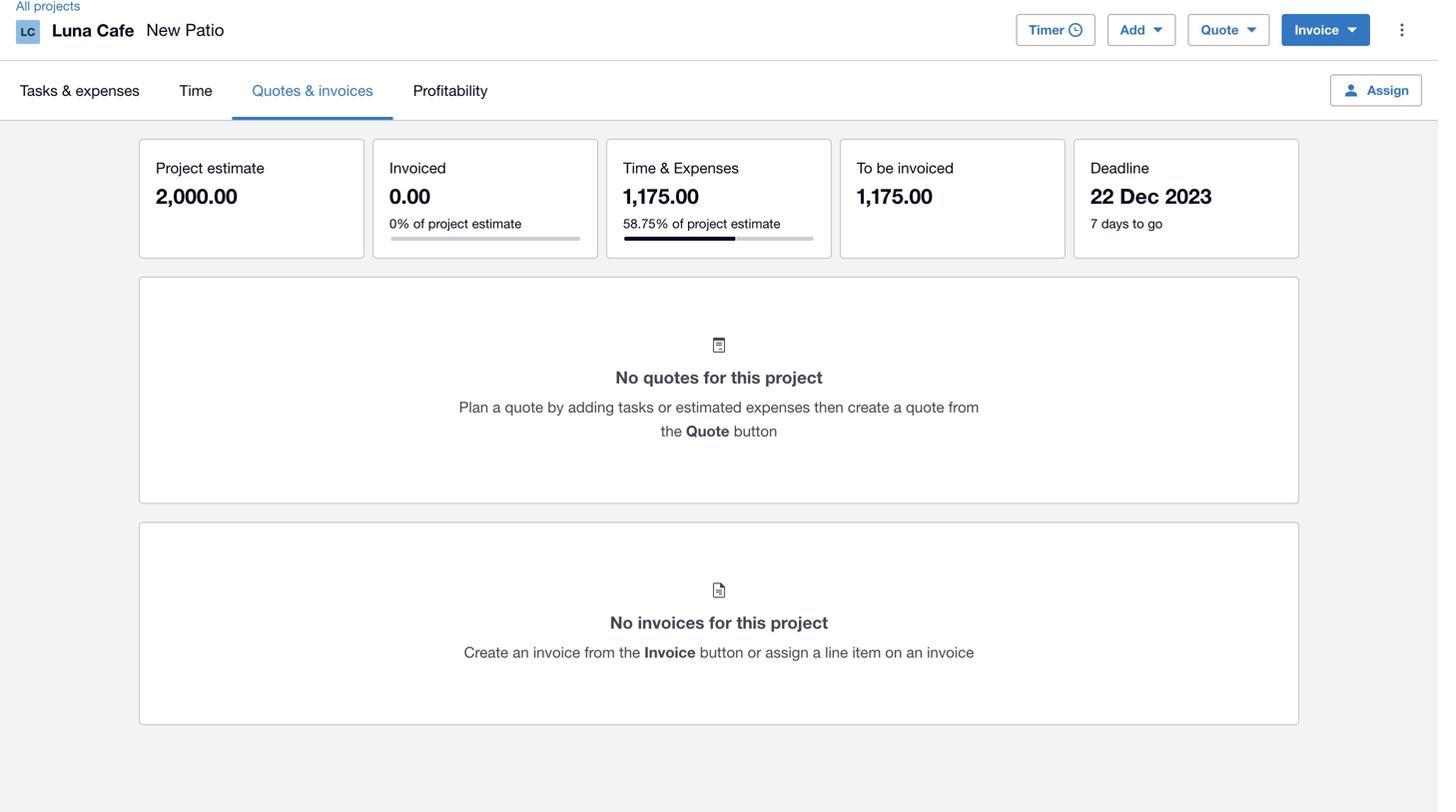 Task type: vqa. For each thing, say whether or not it's contained in the screenshot.
1,175.00 within the TO BE INVOICED 1,175.00
yes



Task type: describe. For each thing, give the bounding box(es) containing it.
a inside create an invoice from the invoice button or assign a line item on an invoice
[[813, 643, 821, 661]]

time for time & expenses 1,175.00 58.75% of project estimate
[[623, 159, 656, 176]]

2,000.00
[[156, 183, 237, 208]]

& for time & expenses 1,175.00 58.75% of project estimate
[[660, 159, 670, 176]]

adding
[[568, 398, 614, 416]]

deadline
[[1091, 159, 1149, 176]]

for for quotes
[[704, 367, 726, 387]]

the inside the plan a quote by adding tasks or estimated expenses then create a quote from the
[[661, 422, 682, 439]]

from inside the plan a quote by adding tasks or estimated expenses then create a quote from the
[[949, 398, 979, 416]]

1 horizontal spatial invoices
[[638, 612, 705, 632]]

profitability link
[[393, 61, 508, 120]]

item
[[852, 643, 881, 661]]

dec
[[1120, 183, 1159, 208]]

22
[[1091, 183, 1114, 208]]

7
[[1091, 216, 1098, 231]]

or inside the plan a quote by adding tasks or estimated expenses then create a quote from the
[[658, 398, 672, 416]]

plan a quote by adding tasks or estimated expenses then create a quote from the
[[459, 398, 979, 439]]

of inside time & expenses 1,175.00 58.75% of project estimate
[[672, 216, 684, 231]]

2 quote from the left
[[906, 398, 945, 416]]

of inside invoiced 0.00 0% of project estimate
[[413, 216, 425, 231]]

project for quotes
[[765, 367, 823, 387]]

patio
[[185, 20, 224, 39]]

line
[[825, 643, 848, 661]]

project estimate 2,000.00
[[156, 159, 264, 208]]

luna cafe
[[52, 20, 134, 40]]

this for quotes
[[731, 367, 761, 387]]

invoice inside popup button
[[1295, 22, 1339, 37]]

add
[[1121, 22, 1145, 37]]

quotes & invoices
[[252, 81, 373, 99]]

tasks & expenses
[[20, 81, 140, 99]]

time for time
[[180, 81, 212, 99]]

1,175.00 for to be invoiced 1,175.00
[[857, 183, 933, 208]]

timer
[[1029, 22, 1065, 37]]

create
[[848, 398, 890, 416]]

then
[[814, 398, 844, 416]]

58.75%
[[623, 216, 669, 231]]

project
[[156, 159, 203, 176]]

quote button
[[1188, 14, 1270, 46]]

no quotes for this project
[[616, 367, 823, 387]]

2 invoice from the left
[[927, 643, 974, 661]]

& for tasks & expenses
[[62, 81, 71, 99]]

go
[[1148, 216, 1163, 231]]

the inside create an invoice from the invoice button or assign a line item on an invoice
[[619, 643, 640, 661]]

0%
[[390, 216, 410, 231]]

estimate inside project estimate 2,000.00
[[207, 159, 264, 176]]

1 an from the left
[[513, 643, 529, 661]]

no for no invoices for this project
[[610, 612, 633, 632]]

lc
[[21, 25, 35, 38]]

assign
[[1368, 82, 1409, 98]]

be
[[877, 159, 894, 176]]

0 horizontal spatial invoice
[[645, 643, 696, 661]]

tasks
[[20, 81, 58, 99]]

quote button
[[686, 422, 777, 440]]

estimate inside invoiced 0.00 0% of project estimate
[[472, 216, 522, 231]]



Task type: locate. For each thing, give the bounding box(es) containing it.
deadline 22 dec 2023 7 days to go
[[1091, 159, 1212, 231]]

to
[[857, 159, 873, 176]]

project
[[428, 216, 468, 231], [687, 216, 727, 231], [765, 367, 823, 387], [771, 612, 828, 632]]

quote for quote
[[1201, 22, 1239, 37]]

1,175.00 inside time & expenses 1,175.00 58.75% of project estimate
[[623, 183, 699, 208]]

0 vertical spatial no
[[616, 367, 639, 387]]

& right the quotes
[[305, 81, 314, 99]]

or inside create an invoice from the invoice button or assign a line item on an invoice
[[748, 643, 761, 661]]

invoice
[[533, 643, 580, 661], [927, 643, 974, 661]]

1 horizontal spatial invoice
[[1295, 22, 1339, 37]]

0 horizontal spatial &
[[62, 81, 71, 99]]

time link
[[160, 61, 232, 120]]

expenses inside "link"
[[75, 81, 140, 99]]

days
[[1102, 216, 1129, 231]]

project down the expenses
[[687, 216, 727, 231]]

invoice
[[1295, 22, 1339, 37], [645, 643, 696, 661]]

time & expenses 1,175.00 58.75% of project estimate
[[623, 159, 781, 231]]

2 horizontal spatial estimate
[[731, 216, 781, 231]]

create
[[464, 643, 509, 661]]

to be invoiced 1,175.00
[[857, 159, 954, 208]]

button inside create an invoice from the invoice button or assign a line item on an invoice
[[700, 643, 744, 661]]

& inside "link"
[[62, 81, 71, 99]]

luna
[[52, 20, 92, 40]]

tasks & expenses link
[[0, 61, 160, 120]]

on
[[885, 643, 902, 661]]

0 vertical spatial or
[[658, 398, 672, 416]]

invoices inside "quotes & invoices" link
[[319, 81, 373, 99]]

expenses down cafe
[[75, 81, 140, 99]]

& right tasks
[[62, 81, 71, 99]]

1 horizontal spatial 1,175.00
[[857, 183, 933, 208]]

this up create an invoice from the invoice button or assign a line item on an invoice
[[737, 612, 766, 632]]

a
[[493, 398, 501, 416], [894, 398, 902, 416], [813, 643, 821, 661]]

0 vertical spatial from
[[949, 398, 979, 416]]

an right create
[[513, 643, 529, 661]]

2 1,175.00 from the left
[[857, 183, 933, 208]]

2 an from the left
[[906, 643, 923, 661]]

for
[[704, 367, 726, 387], [709, 612, 732, 632]]

0 vertical spatial for
[[704, 367, 726, 387]]

1 vertical spatial invoice
[[645, 643, 696, 661]]

1 horizontal spatial &
[[305, 81, 314, 99]]

0 horizontal spatial invoices
[[319, 81, 373, 99]]

& inside time & expenses 1,175.00 58.75% of project estimate
[[660, 159, 670, 176]]

project inside time & expenses 1,175.00 58.75% of project estimate
[[687, 216, 727, 231]]

1 vertical spatial or
[[748, 643, 761, 661]]

time inside time & expenses 1,175.00 58.75% of project estimate
[[623, 159, 656, 176]]

1 1,175.00 from the left
[[623, 183, 699, 208]]

invoices right the quotes
[[319, 81, 373, 99]]

time up 58.75%
[[623, 159, 656, 176]]

0 horizontal spatial from
[[585, 643, 615, 661]]

1 horizontal spatial an
[[906, 643, 923, 661]]

no for no quotes for this project
[[616, 367, 639, 387]]

a right create
[[894, 398, 902, 416]]

a left line
[[813, 643, 821, 661]]

1,175.00 inside 'to be invoiced 1,175.00'
[[857, 183, 933, 208]]

the down "no invoices for this project"
[[619, 643, 640, 661]]

project up 'assign' at right
[[771, 612, 828, 632]]

quote left by
[[505, 398, 543, 416]]

1,175.00 up 58.75%
[[623, 183, 699, 208]]

1 horizontal spatial estimate
[[472, 216, 522, 231]]

1,175.00
[[623, 183, 699, 208], [857, 183, 933, 208]]

project for 0.00
[[428, 216, 468, 231]]

more options image
[[1382, 10, 1422, 50]]

project inside invoiced 0.00 0% of project estimate
[[428, 216, 468, 231]]

invoice right on
[[927, 643, 974, 661]]

0 horizontal spatial estimate
[[207, 159, 264, 176]]

0 vertical spatial quote
[[1201, 22, 1239, 37]]

invoiced 0.00 0% of project estimate
[[390, 159, 522, 231]]

expenses
[[674, 159, 739, 176]]

this for invoices
[[737, 612, 766, 632]]

this
[[731, 367, 761, 387], [737, 612, 766, 632]]

quote right add popup button
[[1201, 22, 1239, 37]]

or left 'assign' at right
[[748, 643, 761, 661]]

0 vertical spatial this
[[731, 367, 761, 387]]

1 horizontal spatial invoice
[[927, 643, 974, 661]]

invoiced
[[898, 159, 954, 176]]

1 vertical spatial invoices
[[638, 612, 705, 632]]

& left the expenses
[[660, 159, 670, 176]]

invoice up the assign button
[[1295, 22, 1339, 37]]

0 vertical spatial invoices
[[319, 81, 373, 99]]

quote inside the quote popup button
[[1201, 22, 1239, 37]]

time
[[180, 81, 212, 99], [623, 159, 656, 176]]

button down "no invoices for this project"
[[700, 643, 744, 661]]

1 vertical spatial for
[[709, 612, 732, 632]]

an right on
[[906, 643, 923, 661]]

1 horizontal spatial from
[[949, 398, 979, 416]]

0 vertical spatial expenses
[[75, 81, 140, 99]]

from
[[949, 398, 979, 416], [585, 643, 615, 661]]

1 horizontal spatial expenses
[[746, 398, 810, 416]]

0 horizontal spatial of
[[413, 216, 425, 231]]

1 quote from the left
[[505, 398, 543, 416]]

quote down estimated
[[686, 422, 730, 440]]

of
[[413, 216, 425, 231], [672, 216, 684, 231]]

expenses left the then
[[746, 398, 810, 416]]

invoice right create
[[533, 643, 580, 661]]

for up create an invoice from the invoice button or assign a line item on an invoice
[[709, 612, 732, 632]]

new
[[146, 20, 181, 39]]

quotes
[[252, 81, 301, 99]]

or right tasks
[[658, 398, 672, 416]]

1 vertical spatial time
[[623, 159, 656, 176]]

plan
[[459, 398, 489, 416]]

button
[[734, 422, 777, 439], [700, 643, 744, 661]]

from inside create an invoice from the invoice button or assign a line item on an invoice
[[585, 643, 615, 661]]

quote for quote button
[[686, 422, 730, 440]]

tasks
[[618, 398, 654, 416]]

1 horizontal spatial the
[[661, 422, 682, 439]]

1,175.00 down be
[[857, 183, 933, 208]]

invoices up create an invoice from the invoice button or assign a line item on an invoice
[[638, 612, 705, 632]]

cafe
[[97, 20, 134, 40]]

0 horizontal spatial an
[[513, 643, 529, 661]]

invoiced
[[390, 159, 446, 176]]

the
[[661, 422, 682, 439], [619, 643, 640, 661]]

no invoices for this project
[[610, 612, 828, 632]]

quote right create
[[906, 398, 945, 416]]

invoices
[[319, 81, 373, 99], [638, 612, 705, 632]]

expenses
[[75, 81, 140, 99], [746, 398, 810, 416]]

this up estimated
[[731, 367, 761, 387]]

the down estimated
[[661, 422, 682, 439]]

by
[[548, 398, 564, 416]]

2 horizontal spatial &
[[660, 159, 670, 176]]

quotes & invoices link
[[232, 61, 393, 120]]

invoice button
[[1282, 14, 1370, 46]]

2 horizontal spatial a
[[894, 398, 902, 416]]

0 horizontal spatial quote
[[686, 422, 730, 440]]

for up estimated
[[704, 367, 726, 387]]

1 of from the left
[[413, 216, 425, 231]]

estimated
[[676, 398, 742, 416]]

project down the 0.00
[[428, 216, 468, 231]]

quote
[[1201, 22, 1239, 37], [686, 422, 730, 440]]

0 vertical spatial invoice
[[1295, 22, 1339, 37]]

assign button
[[1331, 74, 1422, 106]]

estimate
[[207, 159, 264, 176], [472, 216, 522, 231], [731, 216, 781, 231]]

2 of from the left
[[672, 216, 684, 231]]

1 horizontal spatial time
[[623, 159, 656, 176]]

profitability
[[413, 81, 488, 99]]

for for invoices
[[709, 612, 732, 632]]

1,175.00 for time & expenses 1,175.00 58.75% of project estimate
[[623, 183, 699, 208]]

0.00
[[390, 183, 430, 208]]

of right 0%
[[413, 216, 425, 231]]

1 horizontal spatial or
[[748, 643, 761, 661]]

1 horizontal spatial quote
[[906, 398, 945, 416]]

quotes
[[643, 367, 699, 387]]

button down estimated
[[734, 422, 777, 439]]

quote
[[505, 398, 543, 416], [906, 398, 945, 416]]

estimate right 0%
[[472, 216, 522, 231]]

or
[[658, 398, 672, 416], [748, 643, 761, 661]]

1 invoice from the left
[[533, 643, 580, 661]]

0 horizontal spatial a
[[493, 398, 501, 416]]

no
[[616, 367, 639, 387], [610, 612, 633, 632]]

1 vertical spatial button
[[700, 643, 744, 661]]

to
[[1133, 216, 1144, 231]]

1 vertical spatial no
[[610, 612, 633, 632]]

1 horizontal spatial a
[[813, 643, 821, 661]]

0 vertical spatial the
[[661, 422, 682, 439]]

estimate down the expenses
[[731, 216, 781, 231]]

invoice down "no invoices for this project"
[[645, 643, 696, 661]]

1 vertical spatial the
[[619, 643, 640, 661]]

0 vertical spatial time
[[180, 81, 212, 99]]

time down patio
[[180, 81, 212, 99]]

0 horizontal spatial or
[[658, 398, 672, 416]]

2023
[[1165, 183, 1212, 208]]

project up the then
[[765, 367, 823, 387]]

timer button
[[1016, 14, 1096, 46]]

0 horizontal spatial the
[[619, 643, 640, 661]]

1 vertical spatial from
[[585, 643, 615, 661]]

add button
[[1108, 14, 1176, 46]]

create an invoice from the invoice button or assign a line item on an invoice
[[464, 643, 974, 661]]

button inside quote button
[[734, 422, 777, 439]]

of right 58.75%
[[672, 216, 684, 231]]

0 horizontal spatial 1,175.00
[[623, 183, 699, 208]]

0 horizontal spatial time
[[180, 81, 212, 99]]

& for quotes & invoices
[[305, 81, 314, 99]]

0 horizontal spatial invoice
[[533, 643, 580, 661]]

a right plan
[[493, 398, 501, 416]]

new patio
[[146, 20, 224, 39]]

an
[[513, 643, 529, 661], [906, 643, 923, 661]]

expenses inside the plan a quote by adding tasks or estimated expenses then create a quote from the
[[746, 398, 810, 416]]

assign
[[765, 643, 809, 661]]

project for invoices
[[771, 612, 828, 632]]

&
[[62, 81, 71, 99], [305, 81, 314, 99], [660, 159, 670, 176]]

estimate inside time & expenses 1,175.00 58.75% of project estimate
[[731, 216, 781, 231]]

1 horizontal spatial quote
[[1201, 22, 1239, 37]]

1 vertical spatial expenses
[[746, 398, 810, 416]]

1 vertical spatial quote
[[686, 422, 730, 440]]

1 horizontal spatial of
[[672, 216, 684, 231]]

estimate up 2,000.00
[[207, 159, 264, 176]]

0 horizontal spatial expenses
[[75, 81, 140, 99]]

0 vertical spatial button
[[734, 422, 777, 439]]

1 vertical spatial this
[[737, 612, 766, 632]]

0 horizontal spatial quote
[[505, 398, 543, 416]]



